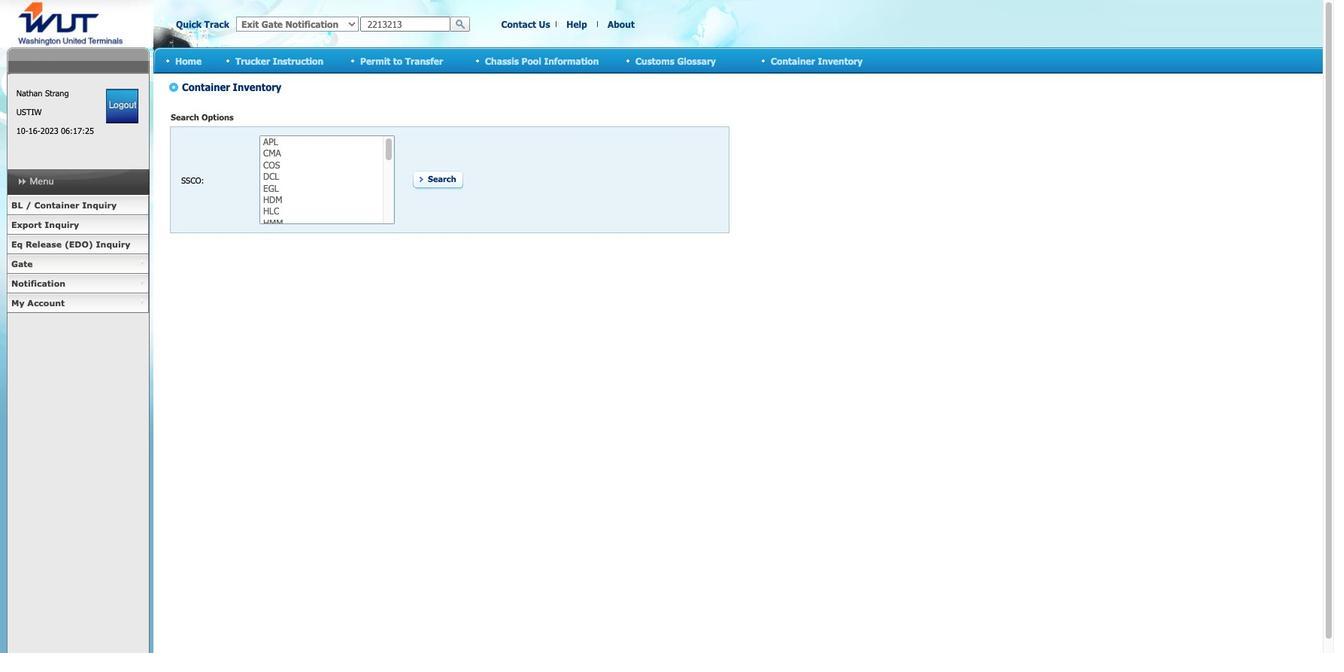 Task type: locate. For each thing, give the bounding box(es) containing it.
about link
[[608, 19, 635, 29]]

permit
[[360, 55, 391, 66]]

container
[[771, 55, 816, 66], [34, 200, 79, 210]]

export
[[11, 220, 42, 229]]

chassis
[[485, 55, 519, 66]]

0 vertical spatial inquiry
[[82, 200, 117, 210]]

(edo)
[[65, 239, 93, 249]]

1 vertical spatial container
[[34, 200, 79, 210]]

bl
[[11, 200, 23, 210]]

inquiry up export inquiry 'link'
[[82, 200, 117, 210]]

0 vertical spatial container
[[771, 55, 816, 66]]

None text field
[[360, 17, 451, 32]]

10-16-2023 06:17:25
[[16, 126, 94, 135]]

container inventory
[[771, 55, 863, 66]]

2 vertical spatial inquiry
[[96, 239, 130, 249]]

inquiry for (edo)
[[96, 239, 130, 249]]

ustiw
[[16, 107, 42, 117]]

bl / container inquiry link
[[7, 196, 149, 215]]

inquiry
[[82, 200, 117, 210], [45, 220, 79, 229], [96, 239, 130, 249]]

trucker
[[236, 55, 270, 66]]

instruction
[[273, 55, 324, 66]]

1 horizontal spatial container
[[771, 55, 816, 66]]

strang
[[45, 88, 69, 98]]

inquiry inside "link"
[[96, 239, 130, 249]]

my account
[[11, 298, 65, 308]]

1 vertical spatial inquiry
[[45, 220, 79, 229]]

inquiry for container
[[82, 200, 117, 210]]

eq
[[11, 239, 23, 249]]

container left 'inventory'
[[771, 55, 816, 66]]

inquiry inside 'link'
[[45, 220, 79, 229]]

information
[[544, 55, 599, 66]]

quick track
[[176, 19, 229, 29]]

inquiry right (edo)
[[96, 239, 130, 249]]

container up export inquiry
[[34, 200, 79, 210]]

my
[[11, 298, 25, 308]]

nathan
[[16, 88, 42, 98]]

glossary
[[677, 55, 716, 66]]

pool
[[522, 55, 542, 66]]

gate
[[11, 259, 33, 269]]

help link
[[567, 19, 587, 29]]

transfer
[[405, 55, 443, 66]]

eq release (edo) inquiry
[[11, 239, 130, 249]]

contact
[[501, 19, 536, 29]]

contact us link
[[501, 19, 550, 29]]

quick
[[176, 19, 202, 29]]

login image
[[106, 89, 139, 123]]

notification
[[11, 278, 65, 288]]

gate link
[[7, 254, 149, 274]]

inquiry down the bl / container inquiry
[[45, 220, 79, 229]]



Task type: vqa. For each thing, say whether or not it's contained in the screenshot.
Permit to Transfer
yes



Task type: describe. For each thing, give the bounding box(es) containing it.
16-
[[28, 126, 40, 135]]

track
[[204, 19, 229, 29]]

customs
[[636, 55, 675, 66]]

customs glossary
[[636, 55, 716, 66]]

chassis pool information
[[485, 55, 599, 66]]

notification link
[[7, 274, 149, 293]]

10-
[[16, 126, 28, 135]]

contact us
[[501, 19, 550, 29]]

export inquiry
[[11, 220, 79, 229]]

us
[[539, 19, 550, 29]]

export inquiry link
[[7, 215, 149, 235]]

bl / container inquiry
[[11, 200, 117, 210]]

my account link
[[7, 293, 149, 313]]

eq release (edo) inquiry link
[[7, 235, 149, 254]]

help
[[567, 19, 587, 29]]

nathan strang
[[16, 88, 69, 98]]

about
[[608, 19, 635, 29]]

0 horizontal spatial container
[[34, 200, 79, 210]]

account
[[27, 298, 65, 308]]

release
[[26, 239, 62, 249]]

2023
[[40, 126, 58, 135]]

/
[[26, 200, 31, 210]]

to
[[393, 55, 403, 66]]

permit to transfer
[[360, 55, 443, 66]]

inventory
[[818, 55, 863, 66]]

trucker instruction
[[236, 55, 324, 66]]

06:17:25
[[61, 126, 94, 135]]

home
[[175, 55, 202, 66]]



